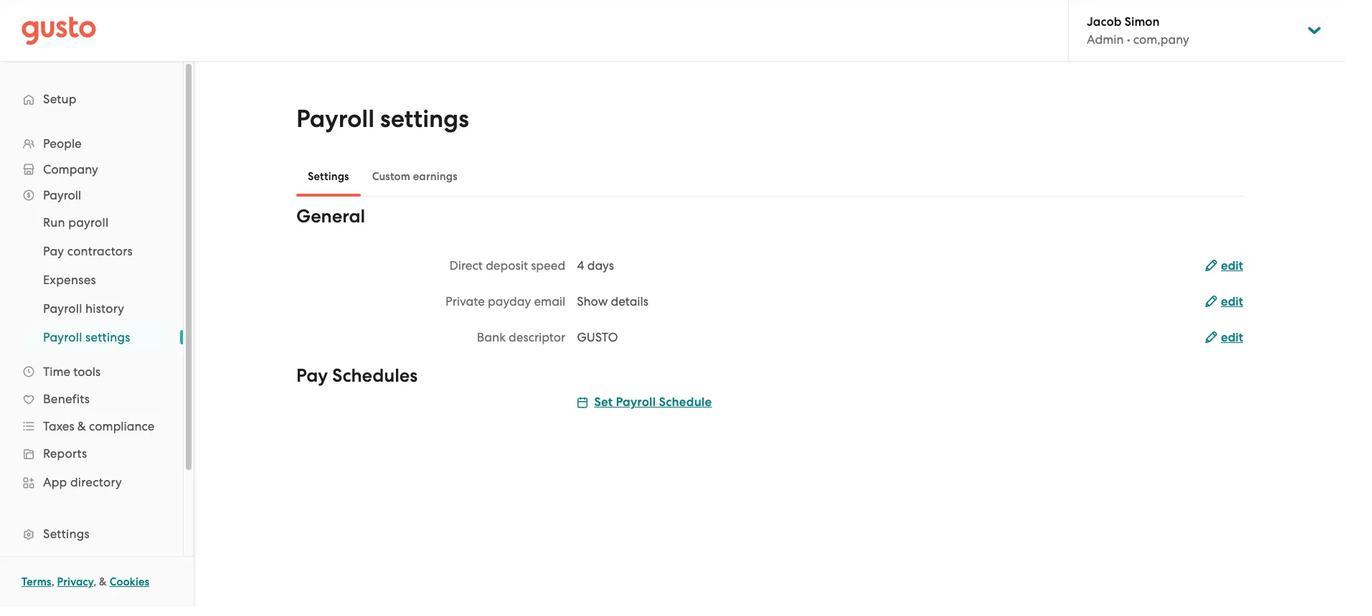 Task type: locate. For each thing, give the bounding box(es) containing it.
1 horizontal spatial settings
[[380, 104, 469, 133]]

pay contractors link
[[26, 238, 169, 264]]

days
[[587, 258, 614, 273]]

bank descriptor
[[477, 330, 566, 344]]

2 edit button from the top
[[1206, 294, 1244, 311]]

1 , from the left
[[51, 576, 54, 588]]

custom earnings button
[[361, 159, 469, 194]]

settings up refer
[[43, 527, 90, 541]]

speed
[[531, 258, 566, 273]]

run payroll link
[[26, 210, 169, 235]]

2 , from the left
[[93, 576, 96, 588]]

payroll history link
[[26, 296, 169, 321]]

1 vertical spatial settings
[[85, 330, 130, 344]]

benefits link
[[14, 386, 169, 412]]

1 horizontal spatial payroll settings
[[296, 104, 469, 133]]

0 horizontal spatial settings
[[43, 527, 90, 541]]

taxes
[[43, 419, 74, 433]]

custom
[[372, 170, 410, 183]]

, down refer
[[51, 576, 54, 588]]

pay left schedules on the bottom left of the page
[[296, 365, 328, 387]]

2 list from the top
[[0, 208, 183, 352]]

1 edit from the top
[[1221, 258, 1244, 273]]

payroll right the 'set'
[[616, 395, 656, 410]]

1 vertical spatial edit button
[[1206, 294, 1244, 311]]

0 vertical spatial edit
[[1221, 258, 1244, 273]]

settings inside list
[[43, 527, 90, 541]]

time tools
[[43, 365, 101, 379]]

edit
[[1221, 258, 1244, 273], [1221, 294, 1244, 309], [1221, 330, 1244, 345]]

payroll down "company"
[[43, 188, 81, 202]]

jacob simon admin • com,pany
[[1087, 14, 1190, 47]]

2 edit from the top
[[1221, 294, 1244, 309]]

payroll button
[[14, 182, 169, 208]]

edit button
[[1206, 258, 1244, 275], [1206, 294, 1244, 311], [1206, 329, 1244, 347]]

private
[[446, 294, 485, 309]]

privacy
[[57, 576, 93, 588]]

&
[[77, 419, 86, 433], [76, 555, 85, 570], [99, 576, 107, 588]]

list containing people
[[0, 131, 183, 607]]

payroll
[[296, 104, 375, 133], [43, 188, 81, 202], [43, 301, 82, 316], [43, 330, 82, 344], [616, 395, 656, 410]]

pay inside gusto navigation element
[[43, 244, 64, 258]]

,
[[51, 576, 54, 588], [93, 576, 96, 588]]

settings
[[308, 170, 349, 183], [43, 527, 90, 541]]

& right taxes
[[77, 419, 86, 433]]

people button
[[14, 131, 169, 156]]

benefits
[[43, 392, 90, 406]]

3 edit button from the top
[[1206, 329, 1244, 347]]

& down earn
[[99, 576, 107, 588]]

1 vertical spatial &
[[76, 555, 85, 570]]

0 vertical spatial settings
[[308, 170, 349, 183]]

settings button
[[296, 159, 361, 194]]

show details
[[577, 294, 649, 309]]

time
[[43, 365, 70, 379]]

show
[[577, 294, 608, 309]]

0 horizontal spatial pay
[[43, 244, 64, 258]]

pay for pay contractors
[[43, 244, 64, 258]]

refer & earn link
[[14, 550, 169, 576]]

0 vertical spatial payroll settings
[[296, 104, 469, 133]]

gusto
[[577, 330, 618, 344]]

list
[[0, 131, 183, 607], [0, 208, 183, 352]]

1 vertical spatial pay
[[296, 365, 328, 387]]

& inside dropdown button
[[77, 419, 86, 433]]

bank
[[477, 330, 506, 344]]

refer & earn
[[43, 555, 115, 570]]

pay
[[43, 244, 64, 258], [296, 365, 328, 387]]

privacy link
[[57, 576, 93, 588]]

settings inside button
[[308, 170, 349, 183]]

1 horizontal spatial settings
[[308, 170, 349, 183]]

payroll inside "dropdown button"
[[43, 188, 81, 202]]

tools
[[73, 365, 101, 379]]

general
[[296, 205, 365, 227]]

admin
[[1087, 32, 1124, 47]]

payroll settings
[[296, 104, 469, 133], [43, 330, 130, 344]]

0 vertical spatial &
[[77, 419, 86, 433]]

0 vertical spatial settings
[[380, 104, 469, 133]]

& for compliance
[[77, 419, 86, 433]]

1 vertical spatial payroll settings
[[43, 330, 130, 344]]

app directory
[[43, 475, 122, 489]]

& up privacy link
[[76, 555, 85, 570]]

payroll settings down payroll history
[[43, 330, 130, 344]]

earn
[[88, 555, 115, 570]]

1 vertical spatial settings
[[43, 527, 90, 541]]

cookies
[[110, 576, 149, 588]]

setup
[[43, 92, 77, 106]]

0 horizontal spatial ,
[[51, 576, 54, 588]]

settings
[[380, 104, 469, 133], [85, 330, 130, 344]]

payroll settings inside gusto navigation element
[[43, 330, 130, 344]]

terms
[[22, 576, 51, 588]]

settings down history
[[85, 330, 130, 344]]

settings up custom earnings
[[380, 104, 469, 133]]

details
[[611, 294, 649, 309]]

list containing run payroll
[[0, 208, 183, 352]]

2 vertical spatial &
[[99, 576, 107, 588]]

0 vertical spatial pay
[[43, 244, 64, 258]]

expenses
[[43, 273, 96, 287]]

run
[[43, 215, 65, 230]]

payroll inside 'settings' tab panel
[[616, 395, 656, 410]]

2 vertical spatial edit button
[[1206, 329, 1244, 347]]

app directory link
[[14, 469, 169, 495]]

payroll
[[68, 215, 109, 230]]

1 vertical spatial edit
[[1221, 294, 1244, 309]]

taxes & compliance
[[43, 419, 155, 433]]

4
[[577, 258, 585, 273]]

1 edit button from the top
[[1206, 258, 1244, 275]]

0 vertical spatial edit button
[[1206, 258, 1244, 275]]

1 horizontal spatial pay
[[296, 365, 328, 387]]

0 horizontal spatial payroll settings
[[43, 330, 130, 344]]

1 horizontal spatial ,
[[93, 576, 96, 588]]

custom earnings
[[372, 170, 458, 183]]

2 vertical spatial edit
[[1221, 330, 1244, 345]]

edit button for details
[[1206, 294, 1244, 311]]

setup link
[[14, 86, 169, 112]]

settings up general
[[308, 170, 349, 183]]

0 horizontal spatial settings
[[85, 330, 130, 344]]

expenses link
[[26, 267, 169, 293]]

history
[[85, 301, 124, 316]]

, down earn
[[93, 576, 96, 588]]

terms , privacy , & cookies
[[22, 576, 149, 588]]

pay down run
[[43, 244, 64, 258]]

1 list from the top
[[0, 131, 183, 607]]

company button
[[14, 156, 169, 182]]

home image
[[22, 16, 96, 45]]

payroll settings up the "custom"
[[296, 104, 469, 133]]

set payroll schedule link
[[577, 395, 712, 410]]

pay inside 'settings' tab panel
[[296, 365, 328, 387]]



Task type: vqa. For each thing, say whether or not it's contained in the screenshot.


Task type: describe. For each thing, give the bounding box(es) containing it.
directory
[[70, 475, 122, 489]]

& for earn
[[76, 555, 85, 570]]

pay for pay schedules
[[296, 365, 328, 387]]

edit for days
[[1221, 258, 1244, 273]]

gusto navigation element
[[0, 62, 183, 607]]

direct
[[450, 258, 483, 273]]

simon
[[1125, 14, 1160, 29]]

set payroll schedule
[[594, 395, 712, 410]]

app
[[43, 475, 67, 489]]

edit button for days
[[1206, 258, 1244, 275]]

settings tab panel
[[296, 205, 1244, 430]]

schedule
[[659, 395, 712, 410]]

pay schedules
[[296, 365, 418, 387]]

email
[[534, 294, 566, 309]]

compliance
[[89, 419, 155, 433]]

payroll history
[[43, 301, 124, 316]]

•
[[1127, 32, 1131, 47]]

private payday email
[[446, 294, 566, 309]]

cookies button
[[110, 573, 149, 591]]

people
[[43, 136, 82, 151]]

direct deposit speed
[[450, 258, 566, 273]]

set
[[594, 395, 613, 410]]

payroll up settings button
[[296, 104, 375, 133]]

payroll down the expenses on the left
[[43, 301, 82, 316]]

com,pany
[[1134, 32, 1190, 47]]

payroll up time
[[43, 330, 82, 344]]

settings link
[[14, 521, 169, 547]]

taxes & compliance button
[[14, 413, 169, 439]]

earnings
[[413, 170, 458, 183]]

deposit
[[486, 258, 528, 273]]

edit for details
[[1221, 294, 1244, 309]]

payday
[[488, 294, 531, 309]]

descriptor
[[509, 330, 566, 344]]

reports
[[43, 446, 87, 461]]

reports link
[[14, 441, 169, 466]]

terms link
[[22, 576, 51, 588]]

company
[[43, 162, 98, 177]]

time tools button
[[14, 359, 169, 385]]

payroll settings tab list
[[296, 156, 1244, 197]]

settings inside list
[[85, 330, 130, 344]]

contractors
[[67, 244, 133, 258]]

jacob
[[1087, 14, 1122, 29]]

3 edit from the top
[[1221, 330, 1244, 345]]

pay contractors
[[43, 244, 133, 258]]

schedules
[[332, 365, 418, 387]]

payroll settings link
[[26, 324, 169, 350]]

refer
[[43, 555, 73, 570]]

run payroll
[[43, 215, 109, 230]]

4 days
[[577, 258, 614, 273]]



